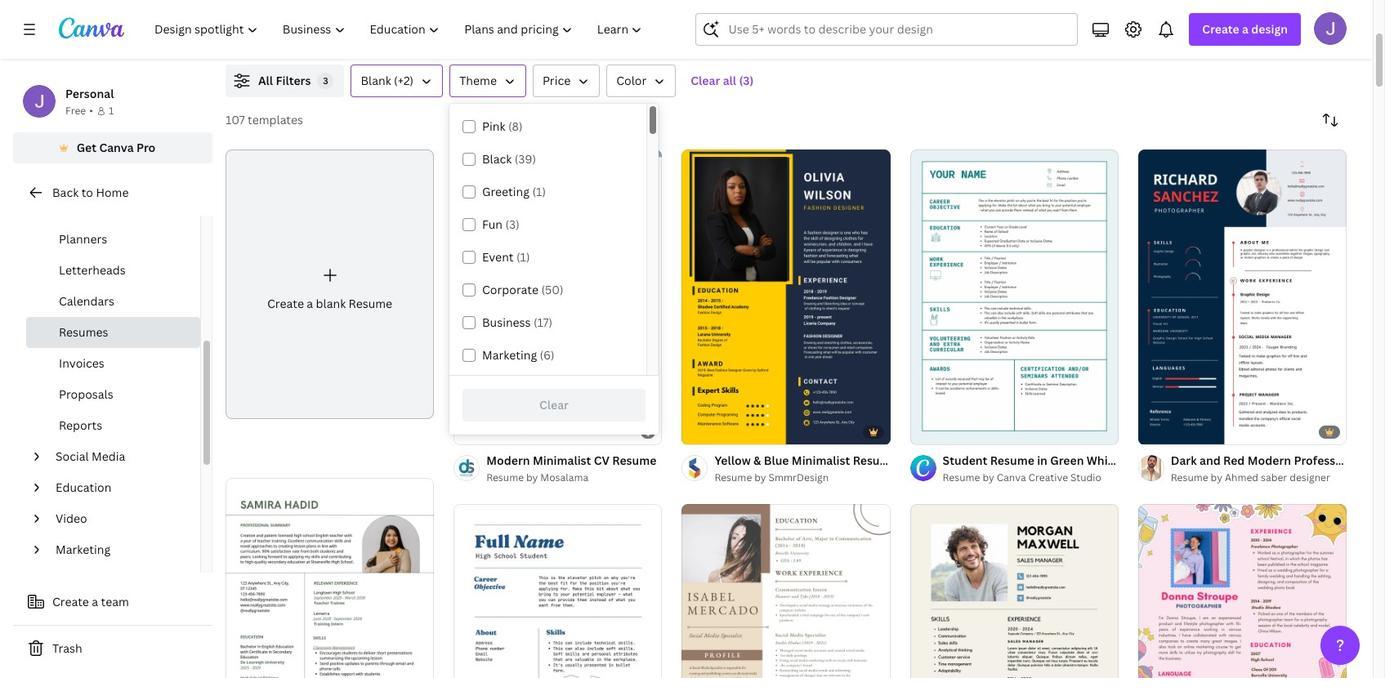 Task type: describe. For each thing, give the bounding box(es) containing it.
ahmed
[[1225, 471, 1258, 485]]

social media
[[56, 449, 125, 464]]

resume up resume by smmrdesign link
[[853, 453, 897, 468]]

dark and red modern professional resume image
[[1138, 150, 1347, 444]]

pink (8)
[[482, 118, 523, 134]]

creamy minimalist resume template image
[[682, 504, 890, 678]]

reports
[[59, 418, 102, 433]]

education link
[[49, 472, 190, 503]]

blank
[[316, 296, 346, 311]]

resume left mosalama
[[486, 471, 524, 485]]

templates
[[248, 112, 303, 127]]

trash link
[[13, 632, 212, 665]]

Sort by button
[[1314, 104, 1347, 136]]

style
[[1156, 453, 1184, 468]]

clear for clear
[[539, 397, 569, 413]]

resume by ahmed saber designer link
[[1171, 470, 1347, 486]]

res
[[1366, 453, 1385, 468]]

(50)
[[541, 282, 564, 297]]

resume inside create a blank resume element
[[349, 296, 392, 311]]

social
[[56, 449, 89, 464]]

1
[[109, 104, 114, 118]]

create a blank resume
[[267, 296, 392, 311]]

blue
[[764, 453, 789, 468]]

3 filter options selected element
[[317, 73, 334, 89]]

theme button
[[450, 65, 526, 97]]

minimalist inside yellow & blue minimalist resume resume by smmrdesign
[[792, 453, 850, 468]]

saber
[[1261, 471, 1287, 485]]

a for blank
[[307, 296, 313, 311]]

team
[[101, 594, 129, 610]]

top level navigation element
[[144, 13, 657, 46]]

get canva pro
[[77, 140, 156, 155]]

get
[[77, 140, 96, 155]]

canva inside button
[[99, 140, 134, 155]]

trash
[[52, 641, 82, 656]]

Search search field
[[728, 14, 1068, 45]]

marketing (6)
[[482, 347, 555, 363]]

home
[[96, 185, 129, 200]]

3
[[323, 74, 328, 87]]

black (39)
[[482, 151, 536, 167]]

color
[[616, 73, 647, 88]]

(1) for greeting (1)
[[532, 184, 546, 199]]

design
[[1251, 21, 1288, 37]]

proposals
[[59, 387, 113, 402]]

theme
[[459, 73, 497, 88]]

resumes
[[59, 324, 108, 340]]

blank (+2)
[[361, 73, 414, 88]]

create a team button
[[13, 586, 212, 619]]

yellow
[[715, 453, 751, 468]]

business (17)
[[482, 315, 552, 330]]

clear all (3)
[[691, 73, 754, 88]]

student resume in green white lined style image
[[910, 150, 1119, 444]]

all
[[723, 73, 736, 88]]

fun
[[482, 217, 503, 232]]

dark and red modern professional res link
[[1171, 452, 1385, 470]]

marketing link
[[49, 534, 190, 565]]

resume down student
[[943, 471, 980, 485]]

create a design
[[1202, 21, 1288, 37]]

red
[[1223, 453, 1245, 468]]

yellow & blue minimalist resume resume by smmrdesign
[[715, 453, 897, 485]]

modern minimalist cv resume image
[[454, 150, 662, 444]]

resume up resume by canva creative studio link
[[990, 453, 1034, 468]]

business
[[482, 315, 531, 330]]

all
[[258, 73, 273, 88]]

planners link
[[26, 224, 200, 255]]

yellow & blue minimalist resume image
[[682, 150, 890, 444]]

resume by smmrdesign link
[[715, 470, 890, 486]]

in
[[1037, 453, 1048, 468]]

to
[[81, 185, 93, 200]]

107 templates
[[226, 112, 303, 127]]

free •
[[65, 104, 93, 118]]

(17)
[[534, 315, 552, 330]]

corporate (50)
[[482, 282, 564, 297]]

minimalist inside modern minimalist cv resume resume by mosalama
[[533, 453, 591, 468]]

resume by canva creative studio link
[[943, 470, 1119, 486]]

marketing for marketing
[[56, 542, 110, 557]]

english teacher entry level resume in white olive green simple and minimal style image
[[226, 478, 434, 678]]

invoices
[[59, 355, 104, 371]]

create a blank resume element
[[226, 150, 434, 419]]

invoices link
[[26, 348, 200, 379]]

(+2)
[[394, 73, 414, 88]]

event (1)
[[482, 249, 530, 265]]

a for team
[[92, 594, 98, 610]]

cv
[[594, 453, 610, 468]]

by inside dark and red modern professional res resume by ahmed saber designer
[[1211, 471, 1222, 485]]

back to home
[[52, 185, 129, 200]]

media
[[92, 449, 125, 464]]

(6)
[[540, 347, 555, 363]]

letterheads link
[[26, 255, 200, 286]]

all filters
[[258, 73, 311, 88]]

education
[[56, 480, 111, 495]]

planners
[[59, 231, 107, 247]]

modern minimalist cv resume link
[[486, 452, 656, 470]]

greeting (1)
[[482, 184, 546, 199]]

mosalama
[[540, 471, 589, 485]]



Task type: vqa. For each thing, say whether or not it's contained in the screenshot.
'NOT'
no



Task type: locate. For each thing, give the bounding box(es) containing it.
blank (+2) button
[[351, 65, 443, 97]]

2 minimalist from the left
[[792, 453, 850, 468]]

(1) right the greeting
[[532, 184, 546, 199]]

(3)
[[739, 73, 754, 88], [505, 217, 519, 232]]

1 vertical spatial (1)
[[516, 249, 530, 265]]

a inside button
[[92, 594, 98, 610]]

0 vertical spatial (3)
[[739, 73, 754, 88]]

2 vertical spatial create
[[52, 594, 89, 610]]

by left mosalama
[[526, 471, 538, 485]]

a left design
[[1242, 21, 1249, 37]]

1 horizontal spatial (1)
[[532, 184, 546, 199]]

a for design
[[1242, 21, 1249, 37]]

minimalist
[[533, 453, 591, 468], [792, 453, 850, 468]]

pink pastel photographer resume image
[[1138, 504, 1347, 678]]

clear left all
[[691, 73, 720, 88]]

create left design
[[1202, 21, 1239, 37]]

dark and red modern professional res resume by ahmed saber designer
[[1171, 453, 1385, 485]]

price
[[543, 73, 571, 88]]

proposals link
[[26, 379, 200, 410]]

2 vertical spatial a
[[92, 594, 98, 610]]

a left team
[[92, 594, 98, 610]]

by down and
[[1211, 471, 1222, 485]]

1 horizontal spatial a
[[307, 296, 313, 311]]

107
[[226, 112, 245, 127]]

personal
[[65, 86, 114, 101]]

•
[[89, 104, 93, 118]]

designer
[[1290, 471, 1330, 485]]

by inside modern minimalist cv resume resume by mosalama
[[526, 471, 538, 485]]

1 vertical spatial marketing
[[56, 542, 110, 557]]

(39)
[[515, 151, 536, 167]]

0 horizontal spatial clear
[[539, 397, 569, 413]]

1 horizontal spatial minimalist
[[792, 453, 850, 468]]

resume
[[349, 296, 392, 311], [612, 453, 656, 468], [853, 453, 897, 468], [990, 453, 1034, 468], [486, 471, 524, 485], [715, 471, 752, 485], [943, 471, 980, 485], [1171, 471, 1208, 485]]

modern
[[486, 453, 530, 468], [1248, 453, 1291, 468]]

create left team
[[52, 594, 89, 610]]

by inside yellow & blue minimalist resume resume by smmrdesign
[[754, 471, 766, 485]]

social media link
[[49, 441, 190, 472]]

calendars link
[[26, 286, 200, 317]]

jacob simon image
[[1314, 12, 1347, 45]]

a left blank
[[307, 296, 313, 311]]

1 minimalist from the left
[[533, 453, 591, 468]]

(3) inside button
[[739, 73, 754, 88]]

marketing for marketing (6)
[[482, 347, 537, 363]]

1 vertical spatial create
[[267, 296, 304, 311]]

smmrdesign
[[769, 471, 829, 485]]

marketing inside 'link'
[[56, 542, 110, 557]]

white
[[1087, 453, 1119, 468]]

0 vertical spatial (1)
[[532, 184, 546, 199]]

canva
[[99, 140, 134, 155], [997, 471, 1026, 485]]

resume down $
[[612, 453, 656, 468]]

1 modern from the left
[[486, 453, 530, 468]]

1 vertical spatial (3)
[[505, 217, 519, 232]]

3 by from the left
[[983, 471, 994, 485]]

reports link
[[26, 410, 200, 441]]

free
[[65, 104, 86, 118]]

yellow & blue minimalist resume link
[[715, 452, 897, 470]]

minimalist up resume by smmrdesign link
[[792, 453, 850, 468]]

0 horizontal spatial minimalist
[[533, 453, 591, 468]]

back
[[52, 185, 79, 200]]

1 horizontal spatial create
[[267, 296, 304, 311]]

lined
[[1122, 453, 1153, 468]]

marketing down the video
[[56, 542, 110, 557]]

modern inside dark and red modern professional res resume by ahmed saber designer
[[1248, 453, 1291, 468]]

(1) right event
[[516, 249, 530, 265]]

black
[[482, 151, 512, 167]]

clear inside clear button
[[539, 397, 569, 413]]

letterheads
[[59, 262, 126, 278]]

resume right blank
[[349, 296, 392, 311]]

1 vertical spatial a
[[307, 296, 313, 311]]

create a team
[[52, 594, 129, 610]]

(1) for event (1)
[[516, 249, 530, 265]]

student resume in green white lined style link
[[943, 452, 1184, 470]]

pink
[[482, 118, 505, 134]]

0 horizontal spatial canva
[[99, 140, 134, 155]]

1 vertical spatial canva
[[997, 471, 1026, 485]]

create for create a design
[[1202, 21, 1239, 37]]

resume by mosalama link
[[486, 470, 656, 486]]

student resume in white dark blue lined style image
[[454, 504, 662, 678]]

0 horizontal spatial (3)
[[505, 217, 519, 232]]

a inside dropdown button
[[1242, 21, 1249, 37]]

clear button
[[463, 389, 646, 422]]

corporate
[[482, 282, 539, 297]]

resume inside dark and red modern professional res resume by ahmed saber designer
[[1171, 471, 1208, 485]]

create for create a team
[[52, 594, 89, 610]]

0 vertical spatial a
[[1242, 21, 1249, 37]]

2 by from the left
[[754, 471, 766, 485]]

0 vertical spatial marketing
[[482, 347, 537, 363]]

2 modern from the left
[[1248, 453, 1291, 468]]

clear down (6)
[[539, 397, 569, 413]]

create
[[1202, 21, 1239, 37], [267, 296, 304, 311], [52, 594, 89, 610]]

price button
[[533, 65, 600, 97]]

marketing down business on the top of page
[[482, 347, 537, 363]]

studio
[[1070, 471, 1101, 485]]

2 horizontal spatial a
[[1242, 21, 1249, 37]]

0 vertical spatial create
[[1202, 21, 1239, 37]]

create for create a blank resume
[[267, 296, 304, 311]]

clear all (3) button
[[683, 65, 762, 97]]

create inside dropdown button
[[1202, 21, 1239, 37]]

create left blank
[[267, 296, 304, 311]]

and
[[1200, 453, 1221, 468]]

$
[[645, 426, 651, 438]]

None search field
[[696, 13, 1078, 46]]

(8)
[[508, 118, 523, 134]]

clear inside "clear all (3)" button
[[691, 73, 720, 88]]

resume down yellow
[[715, 471, 752, 485]]

1 horizontal spatial canva
[[997, 471, 1026, 485]]

pro
[[136, 140, 156, 155]]

(1)
[[532, 184, 546, 199], [516, 249, 530, 265]]

create inside button
[[52, 594, 89, 610]]

student resume in green white lined style resume by canva creative studio
[[943, 453, 1184, 485]]

graphs
[[59, 200, 98, 216]]

dark
[[1171, 453, 1197, 468]]

create a blank resume link
[[226, 150, 434, 419]]

clear for clear all (3)
[[691, 73, 720, 88]]

green
[[1050, 453, 1084, 468]]

create a design button
[[1189, 13, 1301, 46]]

0 horizontal spatial create
[[52, 594, 89, 610]]

professional
[[1294, 453, 1363, 468]]

1 horizontal spatial marketing
[[482, 347, 537, 363]]

(3) right fun
[[505, 217, 519, 232]]

video link
[[49, 503, 190, 534]]

(3) right all
[[739, 73, 754, 88]]

modern up saber
[[1248, 453, 1291, 468]]

0 horizontal spatial marketing
[[56, 542, 110, 557]]

by down &
[[754, 471, 766, 485]]

canva left pro
[[99, 140, 134, 155]]

4 by from the left
[[1211, 471, 1222, 485]]

by inside student resume in green white lined style resume by canva creative studio
[[983, 471, 994, 485]]

video
[[56, 511, 87, 526]]

beige and blue minimalist corporate resume image
[[910, 504, 1119, 678]]

0 horizontal spatial modern
[[486, 453, 530, 468]]

get canva pro button
[[13, 132, 212, 163]]

fun (3)
[[482, 217, 519, 232]]

0 horizontal spatial a
[[92, 594, 98, 610]]

resume down dark
[[1171, 471, 1208, 485]]

1 by from the left
[[526, 471, 538, 485]]

canva left creative
[[997, 471, 1026, 485]]

student
[[943, 453, 987, 468]]

modern up resume by mosalama link on the left
[[486, 453, 530, 468]]

back to home link
[[13, 177, 212, 209]]

graphs link
[[26, 193, 200, 224]]

modern inside modern minimalist cv resume resume by mosalama
[[486, 453, 530, 468]]

color button
[[607, 65, 676, 97]]

by down student
[[983, 471, 994, 485]]

1 vertical spatial clear
[[539, 397, 569, 413]]

filters
[[276, 73, 311, 88]]

canva inside student resume in green white lined style resume by canva creative studio
[[997, 471, 1026, 485]]

2 horizontal spatial create
[[1202, 21, 1239, 37]]

0 vertical spatial canva
[[99, 140, 134, 155]]

1 horizontal spatial (3)
[[739, 73, 754, 88]]

1 horizontal spatial modern
[[1248, 453, 1291, 468]]

1 horizontal spatial clear
[[691, 73, 720, 88]]

0 vertical spatial clear
[[691, 73, 720, 88]]

minimalist up mosalama
[[533, 453, 591, 468]]

0 horizontal spatial (1)
[[516, 249, 530, 265]]

calendars
[[59, 293, 114, 309]]

event
[[482, 249, 514, 265]]



